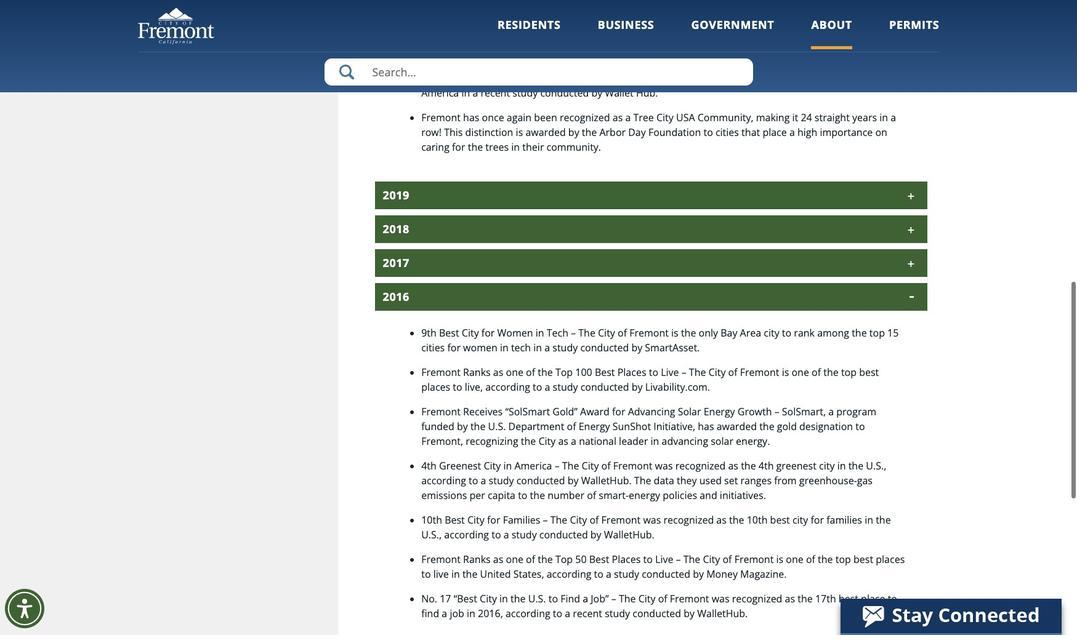 Task type: locate. For each thing, give the bounding box(es) containing it.
america inside the 4th greenest city in america – the city of fremont was recognized as the 4th greenest city in the u.s., according to a study conducted by wallethub. the data they used set ranges from greenhouse-gas emissions per capita to the number of smart-energy policies and initiatives.
[[515, 459, 552, 473]]

according up "emissions"
[[421, 474, 466, 488]]

best up program
[[859, 366, 879, 379]]

ranked for most
[[463, 32, 498, 45]]

0 vertical spatial no.
[[500, 71, 516, 85]]

row!
[[421, 126, 442, 139]]

a inside the 4th greenest city in america – the city of fremont was recognized as the 4th greenest city in the u.s., according to a study conducted by wallethub. the data they used set ranges from greenhouse-gas emissions per capita to the number of smart-energy policies and initiatives.
[[481, 474, 486, 488]]

– inside 10th best city for families – the city of fremont was recognized as the 10th best city for families in the u.s., according to a study conducted by wallethub.
[[543, 514, 548, 527]]

permits link
[[889, 17, 940, 49]]

for left women
[[447, 341, 461, 355]]

of down smart-
[[590, 514, 599, 527]]

top inside fremont ranks as one of the top 50 best places to live – the city of fremont is one of the top best places to live in the united states, according to a study conducted by money magazine.
[[556, 553, 573, 567]]

live inside fremont ranks as one of the top 100 best places to live – the city of fremont is one of the top best places to live, according to a study conducted by livability.com.
[[661, 366, 679, 379]]

among
[[818, 326, 849, 340]]

10th
[[421, 514, 442, 527], [747, 514, 768, 527]]

0 vertical spatial u.s.,
[[866, 459, 887, 473]]

place down making
[[763, 126, 787, 139]]

places inside fremont ranks as one of the top 50 best places to live – the city of fremont is one of the top best places to live in the united states, according to a study conducted by money magazine.
[[876, 553, 905, 567]]

conducted up no. 17 "best city in the u.s. to find a job" – the city of fremont was recognized as the 17th best place to find a job in 2016, according to a recent study conducted by wallethub.
[[642, 568, 691, 581]]

conducted inside fremont ranks as one of the top 50 best places to live – the city of fremont is one of the top best places to live in the united states, according to a study conducted by money magazine.
[[642, 568, 691, 581]]

of down "rank"
[[812, 366, 821, 379]]

of down national
[[602, 459, 611, 473]]

best inside 10th best city for families – the city of fremont was recognized as the 10th best city for families in the u.s., according to a study conducted by wallethub.
[[445, 514, 465, 527]]

of up fremont ranks as one of the top 100 best places to live – the city of fremont is one of the top best places to live, according to a study conducted by livability.com. at the bottom of page
[[618, 326, 627, 340]]

to inside 9th best city for women in tech – the city of fremont is the only bay area city to rank among the top 15 cities for women in tech in a study conducted by smartasset.
[[782, 326, 792, 340]]

1 horizontal spatial has
[[698, 420, 714, 434]]

of inside 10th best city for families – the city of fremont was recognized as the 10th best city for families in the u.s., according to a study conducted by wallethub.
[[590, 514, 599, 527]]

city inside 9th best city for women in tech – the city of fremont is the only bay area city to rank among the top 15 cities for women in tech in a study conducted by smartasset.
[[764, 326, 780, 340]]

according
[[486, 381, 530, 394], [421, 474, 466, 488], [444, 528, 489, 542], [547, 568, 592, 581], [506, 607, 550, 621]]

as right "ranked"
[[477, 47, 487, 60]]

cities
[[716, 126, 739, 139], [421, 341, 445, 355]]

fremont up smartasset.
[[630, 326, 669, 340]]

conducted inside no. 17 "best city in the u.s. to find a job" – the city of fremont was recognized as the 17th best place to find a job in 2016, according to a recent study conducted by wallethub.
[[633, 607, 681, 621]]

0 horizontal spatial places
[[421, 381, 450, 394]]

0 horizontal spatial has
[[463, 111, 479, 124]]

u.s. inside fremont ranked no. 1 as the happiest city in the u.s. – fremont was named 2020's happiest city in america in a recent study conducted by wallet hub.
[[649, 71, 667, 85]]

for down the "this" at the top
[[452, 140, 465, 154]]

best right 100
[[595, 366, 615, 379]]

1 vertical spatial and
[[639, 47, 657, 60]]

1 horizontal spatial america
[[515, 459, 552, 473]]

top inside fremont ranks as one of the top 50 best places to live – the city of fremont is one of the top best places to live in the united states, according to a study conducted by money magazine.
[[836, 553, 851, 567]]

smart-
[[599, 489, 629, 503]]

top
[[556, 366, 573, 379], [556, 553, 573, 567]]

0 vertical spatial u.s.
[[649, 71, 667, 85]]

as inside fremont ranked no. 1 as the happiest city in the u.s. – fremont was named 2020's happiest city in america in a recent study conducted by wallet hub.
[[527, 71, 537, 85]]

conducted inside 9th best city for women in tech – the city of fremont is the only bay area city to rank among the top 15 cities for women in tech in a study conducted by smartasset.
[[581, 341, 629, 355]]

a inside 9th best city for women in tech – the city of fremont is the only bay area city to rank among the top 15 cities for women in tech in a study conducted by smartasset.
[[545, 341, 550, 355]]

place inside no. 17 "best city in the u.s. to find a job" – the city of fremont was recognized as the 17th best place to find a job in 2016, according to a recent study conducted by wallethub.
[[861, 593, 885, 606]]

the left 17th
[[798, 593, 813, 606]]

a
[[473, 86, 478, 100], [626, 111, 631, 124], [891, 111, 896, 124], [790, 126, 795, 139], [545, 341, 550, 355], [545, 381, 550, 394], [829, 405, 834, 419], [571, 435, 577, 448], [481, 474, 486, 488], [504, 528, 509, 542], [606, 568, 612, 581], [583, 593, 588, 606], [442, 607, 447, 621], [565, 607, 571, 621]]

ranked
[[463, 32, 498, 45], [463, 71, 498, 85]]

1 horizontal spatial u.s.,
[[866, 459, 887, 473]]

named
[[739, 71, 772, 85]]

best inside 10th best city for families – the city of fremont was recognized as the 10th best city for families in the u.s., according to a study conducted by wallethub.
[[770, 514, 790, 527]]

– inside no. 17 "best city in the u.s. to find a job" – the city of fremont was recognized as the 17th best place to find a job in 2016, according to a recent study conducted by wallethub.
[[612, 593, 616, 606]]

by
[[803, 47, 814, 60], [592, 86, 603, 100], [568, 126, 579, 139], [632, 341, 643, 355], [632, 381, 643, 394], [457, 420, 468, 434], [568, 474, 579, 488], [591, 528, 602, 542], [693, 568, 704, 581], [684, 607, 695, 621]]

0 horizontal spatial caring
[[421, 140, 450, 154]]

0 horizontal spatial 10th
[[421, 514, 442, 527]]

9th
[[421, 326, 437, 340]]

ranked
[[442, 47, 474, 60]]

usa
[[676, 111, 695, 124]]

advancing
[[628, 405, 675, 419]]

1 horizontal spatial cities
[[716, 126, 739, 139]]

awarded up solar at the bottom right of page
[[717, 420, 757, 434]]

is inside fremont ranks as one of the top 100 best places to live – the city of fremont is one of the top best places to live, according to a study conducted by livability.com.
[[782, 366, 789, 379]]

1 vertical spatial top
[[556, 553, 573, 567]]

0 vertical spatial place
[[763, 126, 787, 139]]

by down fremont ranks as one of the top 50 best places to live – the city of fremont is one of the top best places to live in the united states, according to a study conducted by money magazine.
[[684, 607, 695, 621]]

0 horizontal spatial energy
[[579, 420, 610, 434]]

according down 'per'
[[444, 528, 489, 542]]

1 vertical spatial u.s.,
[[421, 528, 442, 542]]

by inside 9th best city for women in tech – the city of fremont is the only bay area city to rank among the top 15 cities for women in tech in a study conducted by smartasset.
[[632, 341, 643, 355]]

2 top from the top
[[556, 553, 573, 567]]

4th
[[655, 32, 671, 45], [659, 47, 675, 60], [421, 459, 437, 473], [759, 459, 774, 473]]

0 vertical spatial top
[[556, 366, 573, 379]]

in inside fremont receives "solsmart gold" award for advancing solar energy growth – solsmart, a program funded by the u.s. department of energy sunshot initiative, has awarded the gold designation to fremont, recognizing the city as a national leader in advancing solar energy.
[[651, 435, 659, 448]]

that
[[742, 126, 760, 139]]

places for fremont ranks as one of the top 50 best places to live – the city of fremont is one of the top best places to live in the united states, according to a study conducted by money magazine.
[[876, 553, 905, 567]]

by up community.
[[568, 126, 579, 139]]

– right families
[[543, 514, 548, 527]]

as inside fremont ranks as one of the top 50 best places to live – the city of fremont is one of the top best places to live in the united states, according to a study conducted by money magazine.
[[493, 553, 503, 567]]

and inside – the city of fremont was ranked as the most caring city in california and 4th most caring city in america by wallethub.
[[639, 47, 657, 60]]

in inside 10th best city for families – the city of fremont was recognized as the 10th best city for families in the u.s., according to a study conducted by wallethub.
[[865, 514, 873, 527]]

fremont down leader
[[613, 459, 653, 473]]

as
[[477, 47, 487, 60], [527, 71, 537, 85], [613, 111, 623, 124], [493, 366, 503, 379], [558, 435, 569, 448], [728, 459, 739, 473], [717, 514, 727, 527], [493, 553, 503, 567], [785, 593, 795, 606]]

top left 15
[[870, 326, 885, 340]]

1 vertical spatial ranked
[[463, 71, 498, 85]]

wallethub. up smart-
[[581, 474, 632, 488]]

fremont ranks as one of the top 50 best places to live – the city of fremont is one of the top best places to live in the united states, according to a study conducted by money magazine.
[[421, 553, 905, 581]]

– right job"
[[612, 593, 616, 606]]

0 vertical spatial awarded
[[526, 126, 566, 139]]

fremont ranked most caring city in california and 4th most caring city in nation
[[421, 32, 792, 45]]

0 horizontal spatial america
[[421, 86, 459, 100]]

4th down fremont,
[[421, 459, 437, 473]]

1 horizontal spatial 10th
[[747, 514, 768, 527]]

0 horizontal spatial recent
[[481, 86, 510, 100]]

and
[[635, 32, 653, 45], [639, 47, 657, 60], [700, 489, 717, 503]]

gas
[[857, 474, 873, 488]]

1 ranks from the top
[[463, 366, 491, 379]]

magazine.
[[741, 568, 787, 581]]

1 vertical spatial california
[[593, 47, 637, 60]]

0 horizontal spatial happiest
[[557, 71, 598, 85]]

in up 'on'
[[880, 111, 888, 124]]

caring
[[526, 32, 555, 45], [699, 32, 728, 45]]

1 horizontal spatial places
[[876, 553, 905, 567]]

by up the number
[[568, 474, 579, 488]]

2 ranks from the top
[[463, 553, 491, 567]]

the down the receives
[[471, 420, 486, 434]]

wallet
[[605, 86, 634, 100]]

0 horizontal spatial most
[[507, 47, 530, 60]]

1 horizontal spatial happiest
[[806, 71, 847, 85]]

money
[[707, 568, 738, 581]]

1 10th from the left
[[421, 514, 442, 527]]

2 most from the left
[[677, 47, 701, 60]]

fremont inside no. 17 "best city in the u.s. to find a job" – the city of fremont was recognized as the 17th best place to find a job in 2016, according to a recent study conducted by wallethub.
[[670, 593, 709, 606]]

wallethub. inside – the city of fremont was ranked as the most caring city in california and 4th most caring city in america by wallethub.
[[817, 47, 867, 60]]

top for 100
[[556, 366, 573, 379]]

according inside fremont ranks as one of the top 100 best places to live – the city of fremont is one of the top best places to live, according to a study conducted by livability.com.
[[486, 381, 530, 394]]

according inside the 4th greenest city in america – the city of fremont was recognized as the 4th greenest city in the u.s., according to a study conducted by wallethub. the data they used set ranges from greenhouse-gas emissions per capita to the number of smart-energy policies and initiatives.
[[421, 474, 466, 488]]

by inside fremont ranked no. 1 as the happiest city in the u.s. – fremont was named 2020's happiest city in america in a recent study conducted by wallet hub.
[[592, 86, 603, 100]]

ranks for in
[[463, 553, 491, 567]]

2 horizontal spatial u.s.
[[649, 71, 667, 85]]

1 vertical spatial places
[[612, 553, 641, 567]]

1 horizontal spatial place
[[861, 593, 885, 606]]

1 top from the top
[[556, 366, 573, 379]]

2 horizontal spatial america
[[763, 47, 801, 60]]

for up sunshot
[[612, 405, 626, 419]]

study inside fremont ranks as one of the top 100 best places to live – the city of fremont is one of the top best places to live, according to a study conducted by livability.com.
[[553, 381, 578, 394]]

according inside fremont ranks as one of the top 50 best places to live – the city of fremont is one of the top best places to live in the united states, according to a study conducted by money magazine.
[[547, 568, 592, 581]]

1 vertical spatial no.
[[421, 593, 437, 606]]

1 horizontal spatial u.s.
[[528, 593, 546, 606]]

conducted down fremont ranks as one of the top 50 best places to live – the city of fremont is one of the top best places to live in the united states, according to a study conducted by money magazine.
[[633, 607, 681, 621]]

the inside no. 17 "best city in the u.s. to find a job" – the city of fremont was recognized as the 17th best place to find a job in 2016, according to a recent study conducted by wallethub.
[[619, 593, 636, 606]]

for up women
[[482, 326, 495, 340]]

0 horizontal spatial caring
[[526, 32, 555, 45]]

top inside 9th best city for women in tech – the city of fremont is the only bay area city to rank among the top 15 cities for women in tech in a study conducted by smartasset.
[[870, 326, 885, 340]]

– inside – the city of fremont was ranked as the most caring city in california and 4th most caring city in america by wallethub.
[[807, 32, 812, 45]]

most up fremont ranked no. 1 as the happiest city in the u.s. – fremont was named 2020's happiest city in america in a recent study conducted by wallet hub.
[[677, 47, 701, 60]]

0 vertical spatial has
[[463, 111, 479, 124]]

conducted inside fremont ranked no. 1 as the happiest city in the u.s. – fremont was named 2020's happiest city in america in a recent study conducted by wallet hub.
[[540, 86, 589, 100]]

2 vertical spatial and
[[700, 489, 717, 503]]

gold
[[777, 420, 797, 434]]

awarded down been
[[526, 126, 566, 139]]

a down the tech
[[545, 341, 550, 355]]

was down energy on the bottom of the page
[[643, 514, 661, 527]]

as up arbor
[[613, 111, 623, 124]]

in left business link
[[578, 32, 586, 45]]

in
[[578, 32, 586, 45], [751, 32, 759, 45], [582, 47, 590, 60], [752, 47, 760, 60], [621, 71, 629, 85], [869, 71, 878, 85], [462, 86, 470, 100], [880, 111, 888, 124], [511, 140, 520, 154], [536, 326, 544, 340], [500, 341, 509, 355], [534, 341, 542, 355], [651, 435, 659, 448], [504, 459, 512, 473], [838, 459, 846, 473], [865, 514, 873, 527], [451, 568, 460, 581], [500, 593, 508, 606], [467, 607, 475, 621]]

award
[[580, 405, 610, 419]]

as down initiatives. at the bottom right of the page
[[717, 514, 727, 527]]

city inside 10th best city for families – the city of fremont was recognized as the 10th best city for families in the u.s., according to a study conducted by wallethub.
[[793, 514, 808, 527]]

community,
[[698, 111, 754, 124]]

best down from
[[770, 514, 790, 527]]

is down again
[[516, 126, 523, 139]]

fremont up live
[[421, 553, 461, 567]]

fremont,
[[421, 435, 463, 448]]

1 vertical spatial cities
[[421, 341, 445, 355]]

15
[[888, 326, 899, 340]]

by inside fremont ranks as one of the top 100 best places to live – the city of fremont is one of the top best places to live, according to a study conducted by livability.com.
[[632, 381, 643, 394]]

recognized down magazine.
[[732, 593, 783, 606]]

9th best city for women in tech – the city of fremont is the only bay area city to rank among the top 15 cities for women in tech in a study conducted by smartasset.
[[421, 326, 899, 355]]

the up states,
[[538, 553, 553, 567]]

0 horizontal spatial u.s.
[[488, 420, 506, 434]]

stay connected image
[[841, 599, 1061, 634]]

straight
[[815, 111, 850, 124]]

0 vertical spatial energy
[[704, 405, 735, 419]]

0 vertical spatial and
[[635, 32, 653, 45]]

a up "solsmart at the bottom of the page
[[545, 381, 550, 394]]

– inside fremont ranks as one of the top 100 best places to live – the city of fremont is one of the top best places to live, according to a study conducted by livability.com.
[[682, 366, 687, 379]]

conducted up been
[[540, 86, 589, 100]]

caring down government
[[703, 47, 731, 60]]

for inside fremont has once again been recognized as a tree city usa community, making it 24 straight years in a row! this distinction is awarded by the arbor day foundation to cities that place a high importance on caring for the trees in their community.
[[452, 140, 465, 154]]

1 horizontal spatial most
[[673, 32, 696, 45]]

17
[[440, 593, 451, 606]]

in right leader
[[651, 435, 659, 448]]

u.s., inside the 4th greenest city in america – the city of fremont was recognized as the 4th greenest city in the u.s., according to a study conducted by wallethub. the data they used set ranges from greenhouse-gas emissions per capita to the number of smart-energy policies and initiatives.
[[866, 459, 887, 473]]

city down from
[[793, 514, 808, 527]]

the
[[489, 47, 505, 60], [540, 71, 555, 85], [632, 71, 647, 85], [582, 126, 597, 139], [468, 140, 483, 154], [681, 326, 696, 340], [852, 326, 867, 340], [538, 366, 553, 379], [824, 366, 839, 379], [471, 420, 486, 434], [760, 420, 775, 434], [521, 435, 536, 448], [741, 459, 756, 473], [849, 459, 864, 473], [530, 489, 545, 503], [729, 514, 744, 527], [876, 514, 891, 527], [538, 553, 553, 567], [818, 553, 833, 567], [463, 568, 478, 581], [511, 593, 526, 606], [798, 593, 813, 606]]

0 horizontal spatial most
[[500, 32, 523, 45]]

wallethub. inside 10th best city for families – the city of fremont was recognized as the 10th best city for families in the u.s., according to a study conducted by wallethub.
[[604, 528, 655, 542]]

according right 2016,
[[506, 607, 550, 621]]

livability.com.
[[645, 381, 710, 394]]

2 10th from the left
[[747, 514, 768, 527]]

2 vertical spatial u.s.
[[528, 593, 546, 606]]

most
[[507, 47, 530, 60], [677, 47, 701, 60]]

was inside the 4th greenest city in america – the city of fremont was recognized as the 4th greenest city in the u.s., according to a study conducted by wallethub. the data they used set ranges from greenhouse-gas emissions per capita to the number of smart-energy policies and initiatives.
[[655, 459, 673, 473]]

by inside 10th best city for families – the city of fremont was recognized as the 10th best city for families in the u.s., according to a study conducted by wallethub.
[[591, 528, 602, 542]]

residents link
[[498, 17, 561, 49]]

america
[[763, 47, 801, 60], [421, 86, 459, 100], [515, 459, 552, 473]]

– up gold
[[775, 405, 780, 419]]

recognized
[[560, 111, 610, 124], [676, 459, 726, 473], [664, 514, 714, 527], [732, 593, 783, 606]]

1 horizontal spatial most
[[677, 47, 701, 60]]

recent up once
[[481, 86, 510, 100]]

city
[[564, 47, 579, 60], [734, 47, 749, 60], [764, 326, 780, 340], [819, 459, 835, 473], [793, 514, 808, 527]]

energy down award
[[579, 420, 610, 434]]

places inside fremont ranks as one of the top 100 best places to live – the city of fremont is one of the top best places to live, according to a study conducted by livability.com.
[[421, 381, 450, 394]]

a inside fremont ranks as one of the top 100 best places to live – the city of fremont is one of the top best places to live, according to a study conducted by livability.com.
[[545, 381, 550, 394]]

1 vertical spatial place
[[861, 593, 885, 606]]

1 ranked from the top
[[463, 32, 498, 45]]

0 vertical spatial places
[[421, 381, 450, 394]]

0 horizontal spatial u.s.,
[[421, 528, 442, 542]]

1 horizontal spatial caring
[[533, 47, 561, 60]]

on
[[876, 126, 888, 139]]

places for fremont ranks as one of the top 100 best places to live – the city of fremont is one of the top best places to live, according to a study conducted by livability.com.
[[421, 381, 450, 394]]

city inside – the city of fremont was ranked as the most caring city in california and 4th most caring city in america by wallethub.
[[834, 32, 852, 45]]

live
[[661, 366, 679, 379], [655, 553, 674, 567]]

solar
[[678, 405, 701, 419]]

0 vertical spatial recent
[[481, 86, 510, 100]]

in up 2016,
[[500, 593, 508, 606]]

0 vertical spatial ranked
[[463, 32, 498, 45]]

one up magazine.
[[786, 553, 804, 567]]

0 vertical spatial ranks
[[463, 366, 491, 379]]

is
[[516, 126, 523, 139], [671, 326, 679, 340], [782, 366, 789, 379], [776, 553, 784, 567]]

for left families
[[811, 514, 824, 527]]

conducted up 50
[[540, 528, 588, 542]]

place right 17th
[[861, 593, 885, 606]]

places inside fremont ranks as one of the top 50 best places to live – the city of fremont is one of the top best places to live in the united states, according to a study conducted by money magazine.
[[612, 553, 641, 567]]

2 most from the left
[[673, 32, 696, 45]]

– right nation
[[807, 32, 812, 45]]

the up ranges
[[741, 459, 756, 473]]

1 horizontal spatial no.
[[500, 71, 516, 85]]

1 horizontal spatial recent
[[573, 607, 602, 621]]

by inside fremont has once again been recognized as a tree city usa community, making it 24 straight years in a row! this distinction is awarded by the arbor day foundation to cities that place a high importance on caring for the trees in their community.
[[568, 126, 579, 139]]

50
[[576, 553, 587, 567]]

wallethub. down energy on the bottom of the page
[[604, 528, 655, 542]]

solar
[[711, 435, 734, 448]]

– inside 9th best city for women in tech – the city of fremont is the only bay area city to rank among the top 15 cities for women in tech in a study conducted by smartasset.
[[571, 326, 576, 340]]

is up smartasset.
[[671, 326, 679, 340]]

the inside 10th best city for families – the city of fremont was recognized as the 10th best city for families in the u.s., according to a study conducted by wallethub.
[[550, 514, 568, 527]]

a up job"
[[606, 568, 612, 581]]

0 horizontal spatial place
[[763, 126, 787, 139]]

solsmart,
[[782, 405, 826, 419]]

0 horizontal spatial awarded
[[526, 126, 566, 139]]

was inside no. 17 "best city in the u.s. to find a job" – the city of fremont was recognized as the 17th best place to find a job in 2016, according to a recent study conducted by wallethub.
[[712, 593, 730, 606]]

city inside fremont has once again been recognized as a tree city usa community, making it 24 straight years in a row! this distinction is awarded by the arbor day foundation to cities that place a high importance on caring for the trees in their community.
[[657, 111, 674, 124]]

– down 10th best city for families – the city of fremont was recognized as the 10th best city for families in the u.s., according to a study conducted by wallethub.
[[676, 553, 681, 567]]

2 vertical spatial america
[[515, 459, 552, 473]]

2 ranked from the top
[[463, 71, 498, 85]]

energy up solar at the bottom right of page
[[704, 405, 735, 419]]

the
[[815, 32, 832, 45], [579, 326, 596, 340], [689, 366, 706, 379], [562, 459, 579, 473], [634, 474, 651, 488], [550, 514, 568, 527], [684, 553, 701, 567], [619, 593, 636, 606]]

of
[[854, 32, 863, 45], [618, 326, 627, 340], [526, 366, 535, 379], [728, 366, 738, 379], [812, 366, 821, 379], [567, 420, 576, 434], [602, 459, 611, 473], [587, 489, 596, 503], [590, 514, 599, 527], [526, 553, 535, 567], [723, 553, 732, 567], [806, 553, 816, 567], [658, 593, 668, 606]]

is inside fremont ranks as one of the top 50 best places to live – the city of fremont is one of the top best places to live in the united states, according to a study conducted by money magazine.
[[776, 553, 784, 567]]

distinction
[[465, 126, 513, 139]]

1 vertical spatial ranks
[[463, 553, 491, 567]]

1 vertical spatial awarded
[[717, 420, 757, 434]]

top for fremont ranks as one of the top 100 best places to live – the city of fremont is one of the top best places to live, according to a study conducted by livability.com.
[[841, 366, 857, 379]]

live
[[433, 568, 449, 581]]

0 horizontal spatial cities
[[421, 341, 445, 355]]

best inside no. 17 "best city in the u.s. to find a job" – the city of fremont was recognized as the 17th best place to find a job in 2016, according to a recent study conducted by wallethub.
[[839, 593, 859, 606]]

2 caring from the left
[[699, 32, 728, 45]]

1 vertical spatial recent
[[573, 607, 602, 621]]

as inside fremont receives "solsmart gold" award for advancing solar energy growth – solsmart, a program funded by the u.s. department of energy sunshot initiative, has awarded the gold designation to fremont, recognizing the city as a national leader in advancing solar energy.
[[558, 435, 569, 448]]

0 vertical spatial top
[[870, 326, 885, 340]]

was inside fremont ranked no. 1 as the happiest city in the u.s. – fremont was named 2020's happiest city in america in a recent study conducted by wallet hub.
[[719, 71, 737, 85]]

0 vertical spatial live
[[661, 366, 679, 379]]

1
[[519, 71, 524, 85]]

gold"
[[553, 405, 578, 419]]

1 caring from the left
[[526, 32, 555, 45]]

1 vertical spatial top
[[841, 366, 857, 379]]

in right live
[[451, 568, 460, 581]]

1 horizontal spatial energy
[[704, 405, 735, 419]]

caring
[[533, 47, 561, 60], [703, 47, 731, 60], [421, 140, 450, 154]]

1 vertical spatial has
[[698, 420, 714, 434]]

the up livability.com.
[[689, 366, 706, 379]]

u.s., inside 10th best city for families – the city of fremont was recognized as the 10th best city for families in the u.s., according to a study conducted by wallethub.
[[421, 528, 442, 542]]

1 vertical spatial america
[[421, 86, 459, 100]]

energy.
[[736, 435, 770, 448]]

to inside fremont receives "solsmart gold" award for advancing solar energy growth – solsmart, a program funded by the u.s. department of energy sunshot initiative, has awarded the gold designation to fremont, recognizing the city as a national leader in advancing solar energy.
[[856, 420, 865, 434]]

families
[[827, 514, 862, 527]]

by up advancing
[[632, 381, 643, 394]]

1 vertical spatial live
[[655, 553, 674, 567]]

top left 50
[[556, 553, 573, 567]]

as down women
[[493, 366, 503, 379]]

has up solar at the bottom right of page
[[698, 420, 714, 434]]

awarded
[[526, 126, 566, 139], [717, 420, 757, 434]]

wallethub.
[[817, 47, 867, 60], [581, 474, 632, 488], [604, 528, 655, 542], [697, 607, 748, 621]]

by left "money"
[[693, 568, 704, 581]]

1 horizontal spatial caring
[[699, 32, 728, 45]]

u.s. inside no. 17 "best city in the u.s. to find a job" – the city of fremont was recognized as the 17th best place to find a job in 2016, according to a recent study conducted by wallethub.
[[528, 593, 546, 606]]

2016
[[383, 289, 410, 304]]

1 horizontal spatial awarded
[[717, 420, 757, 434]]

one up solsmart,
[[792, 366, 809, 379]]

places
[[421, 381, 450, 394], [876, 553, 905, 567]]

place
[[763, 126, 787, 139], [861, 593, 885, 606]]

in left their
[[511, 140, 520, 154]]

1 vertical spatial u.s.
[[488, 420, 506, 434]]

0 vertical spatial places
[[618, 366, 647, 379]]

the down among
[[824, 366, 839, 379]]

place inside fremont has once again been recognized as a tree city usa community, making it 24 straight years in a row! this distinction is awarded by the arbor day foundation to cities that place a high importance on caring for the trees in their community.
[[763, 126, 787, 139]]

0 vertical spatial america
[[763, 47, 801, 60]]

0 vertical spatial california
[[589, 32, 633, 45]]

as inside – the city of fremont was ranked as the most caring city in california and 4th most caring city in america by wallethub.
[[477, 47, 487, 60]]

california
[[589, 32, 633, 45], [593, 47, 637, 60]]

ranked inside fremont ranked no. 1 as the happiest city in the u.s. – fremont was named 2020's happiest city in america in a recent study conducted by wallet hub.
[[463, 71, 498, 85]]

2 vertical spatial top
[[836, 553, 851, 567]]

business
[[598, 17, 654, 32]]

Search text field
[[324, 59, 753, 86]]

residents
[[498, 17, 561, 32]]

2016,
[[478, 607, 503, 621]]

0 horizontal spatial no.
[[421, 593, 437, 606]]

they
[[677, 474, 697, 488]]

best inside fremont ranks as one of the top 50 best places to live – the city of fremont is one of the top best places to live in the united states, according to a study conducted by money magazine.
[[589, 553, 609, 567]]

top inside fremont ranks as one of the top 100 best places to live – the city of fremont is one of the top best places to live, according to a study conducted by livability.com.
[[841, 366, 857, 379]]

ranks up united
[[463, 553, 491, 567]]

2 horizontal spatial caring
[[703, 47, 731, 60]]

cities inside 9th best city for women in tech – the city of fremont is the only bay area city to rank among the top 15 cities for women in tech in a study conducted by smartasset.
[[421, 341, 445, 355]]

was left named
[[719, 71, 737, 85]]

a up 'per'
[[481, 474, 486, 488]]

1 vertical spatial places
[[876, 553, 905, 567]]

no.
[[500, 71, 516, 85], [421, 593, 437, 606]]

ranked down "ranked"
[[463, 71, 498, 85]]

fremont up "ranked"
[[421, 32, 461, 45]]

0 vertical spatial cities
[[716, 126, 739, 139]]

importance
[[820, 126, 873, 139]]



Task type: vqa. For each thing, say whether or not it's contained in the screenshot.
among
yes



Task type: describe. For each thing, give the bounding box(es) containing it.
foundation
[[649, 126, 701, 139]]

was inside – the city of fremont was ranked as the most caring city in california and 4th most caring city in america by wallethub.
[[421, 47, 439, 60]]

17th
[[816, 593, 836, 606]]

was inside 10th best city for families – the city of fremont was recognized as the 10th best city for families in the u.s., according to a study conducted by wallethub.
[[643, 514, 661, 527]]

one up states,
[[506, 553, 524, 567]]

high
[[798, 126, 818, 139]]

fremont down 9th
[[421, 366, 461, 379]]

growth
[[738, 405, 772, 419]]

data
[[654, 474, 674, 488]]

24
[[801, 111, 812, 124]]

the down distinction on the left
[[468, 140, 483, 154]]

years
[[853, 111, 877, 124]]

live for a
[[655, 553, 674, 567]]

the left "only"
[[681, 326, 696, 340]]

– inside the 4th greenest city in america – the city of fremont was recognized as the 4th greenest city in the u.s., according to a study conducted by wallethub. the data they used set ranges from greenhouse-gas emissions per capita to the number of smart-energy policies and initiatives.
[[555, 459, 560, 473]]

places for livability.com.
[[618, 366, 647, 379]]

the inside – the city of fremont was ranked as the most caring city in california and 4th most caring city in america by wallethub.
[[489, 47, 505, 60]]

2017
[[383, 256, 410, 270]]

initiative,
[[654, 420, 695, 434]]

in up wallet at right top
[[621, 71, 629, 85]]

1 most from the left
[[500, 32, 523, 45]]

day
[[628, 126, 646, 139]]

2018
[[383, 222, 410, 236]]

recognized inside fremont has once again been recognized as a tree city usa community, making it 24 straight years in a row! this distinction is awarded by the arbor day foundation to cities that place a high importance on caring for the trees in their community.
[[560, 111, 610, 124]]

the right among
[[852, 326, 867, 340]]

a left national
[[571, 435, 577, 448]]

for down the capita
[[487, 514, 501, 527]]

u.s. inside fremont receives "solsmart gold" award for advancing solar energy growth – solsmart, a program funded by the u.s. department of energy sunshot initiative, has awarded the gold designation to fremont, recognizing the city as a national leader in advancing solar energy.
[[488, 420, 506, 434]]

of inside – the city of fremont was ranked as the most caring city in california and 4th most caring city in america by wallethub.
[[854, 32, 863, 45]]

california inside – the city of fremont was ranked as the most caring city in california and 4th most caring city in america by wallethub.
[[593, 47, 637, 60]]

emissions
[[421, 489, 467, 503]]

receives
[[463, 405, 503, 419]]

in down fremont ranked most caring city in california and 4th most caring city in nation
[[582, 47, 590, 60]]

job"
[[591, 593, 609, 606]]

a inside fremont ranked no. 1 as the happiest city in the u.s. – fremont was named 2020's happiest city in america in a recent study conducted by wallet hub.
[[473, 86, 478, 100]]

tech
[[511, 341, 531, 355]]

fremont ranked no. 1 as the happiest city in the u.s. – fremont was named 2020's happiest city in america in a recent study conducted by wallet hub.
[[421, 71, 878, 100]]

find
[[561, 593, 580, 606]]

study inside the 4th greenest city in america – the city of fremont was recognized as the 4th greenest city in the u.s., according to a study conducted by wallethub. the data they used set ranges from greenhouse-gas emissions per capita to the number of smart-energy policies and initiatives.
[[489, 474, 514, 488]]

of inside fremont receives "solsmart gold" award for advancing solar energy growth – solsmart, a program funded by the u.s. department of energy sunshot initiative, has awarded the gold designation to fremont, recognizing the city as a national leader in advancing solar energy.
[[567, 420, 576, 434]]

2 happiest from the left
[[806, 71, 847, 85]]

in up years
[[869, 71, 878, 85]]

tech
[[547, 326, 569, 340]]

the inside – the city of fremont was ranked as the most caring city in california and 4th most caring city in america by wallethub.
[[815, 32, 832, 45]]

the down 'growth'
[[760, 420, 775, 434]]

a inside fremont ranks as one of the top 50 best places to live – the city of fremont is one of the top best places to live in the united states, according to a study conducted by money magazine.
[[606, 568, 612, 581]]

a up the designation
[[829, 405, 834, 419]]

as inside the 4th greenest city in america – the city of fremont was recognized as the 4th greenest city in the u.s., according to a study conducted by wallethub. the data they used set ranges from greenhouse-gas emissions per capita to the number of smart-energy policies and initiatives.
[[728, 459, 739, 473]]

of up "money"
[[723, 553, 732, 567]]

the up energy on the bottom of the page
[[634, 474, 651, 488]]

the down states,
[[511, 593, 526, 606]]

set
[[724, 474, 738, 488]]

about link
[[812, 17, 852, 49]]

in right tech
[[534, 341, 542, 355]]

according inside 10th best city for families – the city of fremont was recognized as the 10th best city for families in the u.s., according to a study conducted by wallethub.
[[444, 528, 489, 542]]

wallethub. inside the 4th greenest city in america – the city of fremont was recognized as the 4th greenest city in the u.s., according to a study conducted by wallethub. the data they used set ranges from greenhouse-gas emissions per capita to the number of smart-energy policies and initiatives.
[[581, 474, 632, 488]]

top for 50
[[556, 553, 573, 567]]

city up named
[[734, 47, 749, 60]]

best inside 9th best city for women in tech – the city of fremont is the only bay area city to rank among the top 15 cities for women in tech in a study conducted by smartasset.
[[439, 326, 459, 340]]

trees
[[486, 140, 509, 154]]

of inside 9th best city for women in tech – the city of fremont is the only bay area city to rank among the top 15 cities for women in tech in a study conducted by smartasset.
[[618, 326, 627, 340]]

1 happiest from the left
[[557, 71, 598, 85]]

states,
[[514, 568, 544, 581]]

the up gas
[[849, 459, 864, 473]]

sunshot
[[613, 420, 651, 434]]

the up 17th
[[818, 553, 833, 567]]

top for fremont ranks as one of the top 50 best places to live – the city of fremont is one of the top best places to live in the united states, according to a study conducted by money magazine.
[[836, 553, 851, 567]]

national
[[579, 435, 617, 448]]

in right job
[[467, 607, 475, 621]]

fremont receives "solsmart gold" award for advancing solar energy growth – solsmart, a program funded by the u.s. department of energy sunshot initiative, has awarded the gold designation to fremont, recognizing the city as a national leader in advancing solar energy.
[[421, 405, 877, 448]]

is inside 9th best city for women in tech – the city of fremont is the only bay area city to rank among the top 15 cities for women in tech in a study conducted by smartasset.
[[671, 326, 679, 340]]

study inside fremont ranks as one of the top 50 best places to live – the city of fremont is one of the top best places to live in the united states, according to a study conducted by money magazine.
[[614, 568, 639, 581]]

making
[[756, 111, 790, 124]]

a left job"
[[583, 593, 588, 606]]

ranks for according
[[463, 366, 491, 379]]

the right families
[[876, 514, 891, 527]]

fremont up 'growth'
[[740, 366, 780, 379]]

awarded inside fremont has once again been recognized as a tree city usa community, making it 24 straight years in a row! this distinction is awarded by the arbor day foundation to cities that place a high importance on caring for the trees in their community.
[[526, 126, 566, 139]]

4th up ranges
[[759, 459, 774, 473]]

the right 1
[[540, 71, 555, 85]]

fremont has once again been recognized as a tree city usa community, making it 24 straight years in a row! this distinction is awarded by the arbor day foundation to cities that place a high importance on caring for the trees in their community.
[[421, 111, 896, 154]]

2020's
[[774, 71, 803, 85]]

the down department
[[521, 435, 536, 448]]

fremont up usa
[[677, 71, 716, 85]]

number
[[548, 489, 585, 503]]

of up states,
[[526, 553, 535, 567]]

of down bay
[[728, 366, 738, 379]]

the up community.
[[582, 126, 597, 139]]

find
[[421, 607, 439, 621]]

– inside fremont ranked no. 1 as the happiest city in the u.s. – fremont was named 2020's happiest city in america in a recent study conducted by wallet hub.
[[670, 71, 675, 85]]

fremont inside 9th best city for women in tech – the city of fremont is the only bay area city to rank among the top 15 cities for women in tech in a study conducted by smartasset.
[[630, 326, 669, 340]]

ranges
[[741, 474, 772, 488]]

city down fremont ranked most caring city in california and 4th most caring city in nation
[[564, 47, 579, 60]]

by inside no. 17 "best city in the u.s. to find a job" – the city of fremont was recognized as the 17th best place to find a job in 2016, according to a recent study conducted by wallethub.
[[684, 607, 695, 621]]

smartasset.
[[645, 341, 700, 355]]

city inside fremont ranks as one of the top 100 best places to live – the city of fremont is one of the top best places to live, according to a study conducted by livability.com.
[[709, 366, 726, 379]]

this
[[444, 126, 463, 139]]

by inside fremont receives "solsmart gold" award for advancing solar energy growth – solsmart, a program funded by the u.s. department of energy sunshot initiative, has awarded the gold designation to fremont, recognizing the city as a national leader in advancing solar energy.
[[457, 420, 468, 434]]

of up 17th
[[806, 553, 816, 567]]

best inside fremont ranks as one of the top 100 best places to live – the city of fremont is one of the top best places to live, according to a study conducted by livability.com.
[[859, 366, 879, 379]]

fremont ranked most caring city in california and 4th most caring city in nation link
[[421, 32, 805, 45]]

1 most from the left
[[507, 47, 530, 60]]

4th greenest city in america – the city of fremont was recognized as the 4th greenest city in the u.s., according to a study conducted by wallethub. the data they used set ranges from greenhouse-gas emissions per capita to the number of smart-energy policies and initiatives.
[[421, 459, 887, 503]]

again
[[507, 111, 532, 124]]

department
[[509, 420, 564, 434]]

nation
[[762, 32, 792, 45]]

policies
[[663, 489, 697, 503]]

a left job
[[442, 607, 447, 621]]

greenest
[[439, 459, 481, 473]]

bay
[[721, 326, 738, 340]]

and inside the 4th greenest city in america – the city of fremont was recognized as the 4th greenest city in the u.s., according to a study conducted by wallethub. the data they used set ranges from greenhouse-gas emissions per capita to the number of smart-energy policies and initiatives.
[[700, 489, 717, 503]]

"best
[[454, 593, 477, 606]]

greenhouse-
[[799, 474, 857, 488]]

energy
[[629, 489, 660, 503]]

to inside fremont has once again been recognized as a tree city usa community, making it 24 straight years in a row! this distinction is awarded by the arbor day foundation to cities that place a high importance on caring for the trees in their community.
[[704, 126, 713, 139]]

the inside 9th best city for women in tech – the city of fremont is the only bay area city to rank among the top 15 cities for women in tech in a study conducted by smartasset.
[[579, 326, 596, 340]]

in left tech
[[500, 341, 509, 355]]

conducted inside the 4th greenest city in america – the city of fremont was recognized as the 4th greenest city in the u.s., according to a study conducted by wallethub. the data they used set ranges from greenhouse-gas emissions per capita to the number of smart-energy policies and initiatives.
[[517, 474, 565, 488]]

recognized inside 10th best city for families – the city of fremont was recognized as the 10th best city for families in the u.s., according to a study conducted by wallethub.
[[664, 514, 714, 527]]

10th best city for families – the city of fremont was recognized as the 10th best city for families in the u.s., according to a study conducted by wallethub.
[[421, 514, 891, 542]]

a inside 10th best city for families – the city of fremont was recognized as the 10th best city for families in the u.s., according to a study conducted by wallethub.
[[504, 528, 509, 542]]

the down initiatives. at the bottom right of the page
[[729, 514, 744, 527]]

funded
[[421, 420, 454, 434]]

in left the tech
[[536, 326, 544, 340]]

per
[[470, 489, 485, 503]]

– the city of fremont was ranked as the most caring city in california and 4th most caring city in america by wallethub.
[[421, 32, 905, 60]]

study inside no. 17 "best city in the u.s. to find a job" – the city of fremont was recognized as the 17th best place to find a job in 2016, according to a recent study conducted by wallethub.
[[605, 607, 630, 621]]

caring inside fremont has once again been recognized as a tree city usa community, making it 24 straight years in a row! this distinction is awarded by the arbor day foundation to cities that place a high importance on caring for the trees in their community.
[[421, 140, 450, 154]]

in up greenhouse-
[[838, 459, 846, 473]]

4th inside – the city of fremont was ranked as the most caring city in california and 4th most caring city in america by wallethub.
[[659, 47, 675, 60]]

as inside fremont ranks as one of the top 100 best places to live – the city of fremont is one of the top best places to live, according to a study conducted by livability.com.
[[493, 366, 503, 379]]

places for a
[[612, 553, 641, 567]]

in down recognizing
[[504, 459, 512, 473]]

wallethub. inside no. 17 "best city in the u.s. to find a job" – the city of fremont was recognized as the 17th best place to find a job in 2016, according to a recent study conducted by wallethub.
[[697, 607, 748, 621]]

a left tree
[[626, 111, 631, 124]]

recognizing
[[466, 435, 518, 448]]

city inside fremont ranks as one of the top 50 best places to live – the city of fremont is one of the top best places to live in the united states, according to a study conducted by money magazine.
[[703, 553, 720, 567]]

– inside fremont receives "solsmart gold" award for advancing solar energy growth – solsmart, a program funded by the u.s. department of energy sunshot initiative, has awarded the gold designation to fremont, recognizing the city as a national leader in advancing solar energy.
[[775, 405, 780, 419]]

for inside fremont receives "solsmart gold" award for advancing solar energy growth – solsmart, a program funded by the u.s. department of energy sunshot initiative, has awarded the gold designation to fremont, recognizing the city as a national leader in advancing solar energy.
[[612, 405, 626, 419]]

of inside no. 17 "best city in the u.s. to find a job" – the city of fremont was recognized as the 17th best place to find a job in 2016, according to a recent study conducted by wallethub.
[[658, 593, 668, 606]]

women
[[497, 326, 533, 340]]

a down the find
[[565, 607, 571, 621]]

recognized inside no. 17 "best city in the u.s. to find a job" – the city of fremont was recognized as the 17th best place to find a job in 2016, according to a recent study conducted by wallethub.
[[732, 593, 783, 606]]

by inside – the city of fremont was ranked as the most caring city in california and 4th most caring city in america by wallethub.
[[803, 47, 814, 60]]

fremont inside the 4th greenest city in america – the city of fremont was recognized as the 4th greenest city in the u.s., according to a study conducted by wallethub. the data they used set ranges from greenhouse-gas emissions per capita to the number of smart-energy policies and initiatives.
[[613, 459, 653, 473]]

once
[[482, 111, 504, 124]]

conducted inside 10th best city for families – the city of fremont was recognized as the 10th best city for families in the u.s., according to a study conducted by wallethub.
[[540, 528, 588, 542]]

fremont down "ranked"
[[421, 71, 461, 85]]

the left the number
[[530, 489, 545, 503]]

by inside the 4th greenest city in america – the city of fremont was recognized as the 4th greenest city in the u.s., according to a study conducted by wallethub. the data they used set ranges from greenhouse-gas emissions per capita to the number of smart-energy policies and initiatives.
[[568, 474, 579, 488]]

families
[[503, 514, 540, 527]]

government link
[[691, 17, 775, 49]]

is inside fremont has once again been recognized as a tree city usa community, making it 24 straight years in a row! this distinction is awarded by the arbor day foundation to cities that place a high importance on caring for the trees in their community.
[[516, 126, 523, 139]]

recent inside fremont ranked no. 1 as the happiest city in the u.s. – fremont was named 2020's happiest city in america in a recent study conducted by wallet hub.
[[481, 86, 510, 100]]

from
[[774, 474, 797, 488]]

been
[[534, 111, 557, 124]]

to inside 10th best city for families – the city of fremont was recognized as the 10th best city for families in the u.s., according to a study conducted by wallethub.
[[492, 528, 501, 542]]

of down tech
[[526, 366, 535, 379]]

cities inside fremont has once again been recognized as a tree city usa community, making it 24 straight years in a row! this distinction is awarded by the arbor day foundation to cities that place a high importance on caring for the trees in their community.
[[716, 126, 739, 139]]

study inside fremont ranked no. 1 as the happiest city in the u.s. – fremont was named 2020's happiest city in america in a recent study conducted by wallet hub.
[[513, 86, 538, 100]]

capita
[[488, 489, 516, 503]]

rank
[[794, 326, 815, 340]]

their
[[523, 140, 544, 154]]

fremont ranks as one of the top 100 best places to live – the city of fremont is one of the top best places to live, according to a study conducted by livability.com.
[[421, 366, 879, 394]]

city inside the 4th greenest city in america – the city of fremont was recognized as the 4th greenest city in the u.s., according to a study conducted by wallethub. the data they used set ranges from greenhouse-gas emissions per capita to the number of smart-energy policies and initiatives.
[[819, 459, 835, 473]]

in left nation
[[751, 32, 759, 45]]

study inside 10th best city for families – the city of fremont was recognized as the 10th best city for families in the u.s., according to a study conducted by wallethub.
[[512, 528, 537, 542]]

in down "ranked"
[[462, 86, 470, 100]]

job
[[450, 607, 464, 621]]

america inside fremont ranked no. 1 as the happiest city in the u.s. – fremont was named 2020's happiest city in america in a recent study conducted by wallet hub.
[[421, 86, 459, 100]]

according inside no. 17 "best city in the u.s. to find a job" – the city of fremont was recognized as the 17th best place to find a job in 2016, according to a recent study conducted by wallethub.
[[506, 607, 550, 621]]

greenest
[[777, 459, 817, 473]]

– inside fremont ranks as one of the top 50 best places to live – the city of fremont is one of the top best places to live in the united states, according to a study conducted by money magazine.
[[676, 553, 681, 567]]

the inside fremont ranks as one of the top 50 best places to live – the city of fremont is one of the top best places to live in the united states, according to a study conducted by money magazine.
[[684, 553, 701, 567]]

used
[[700, 474, 722, 488]]

hub.
[[636, 86, 658, 100]]

the up the number
[[562, 459, 579, 473]]

by inside fremont ranks as one of the top 50 best places to live – the city of fremont is one of the top best places to live in the united states, according to a study conducted by money magazine.
[[693, 568, 704, 581]]

as inside fremont has once again been recognized as a tree city usa community, making it 24 straight years in a row! this distinction is awarded by the arbor day foundation to cities that place a high importance on caring for the trees in their community.
[[613, 111, 623, 124]]

business link
[[598, 17, 654, 49]]

as inside 10th best city for families – the city of fremont was recognized as the 10th best city for families in the u.s., according to a study conducted by wallethub.
[[717, 514, 727, 527]]

a down it
[[790, 126, 795, 139]]

live for livability.com.
[[661, 366, 679, 379]]

designation
[[800, 420, 853, 434]]

fremont inside fremont receives "solsmart gold" award for advancing solar energy growth – solsmart, a program funded by the u.s. department of energy sunshot initiative, has awarded the gold designation to fremont, recognizing the city as a national leader in advancing solar energy.
[[421, 405, 461, 419]]

ranked for no.
[[463, 71, 498, 85]]

of left smart-
[[587, 489, 596, 503]]

best inside fremont ranks as one of the top 50 best places to live – the city of fremont is one of the top best places to live in the united states, according to a study conducted by money magazine.
[[854, 553, 874, 567]]

tree
[[634, 111, 654, 124]]

government
[[691, 17, 775, 32]]

no. 17 "best city in the u.s. to find a job" – the city of fremont was recognized as the 17th best place to find a job in 2016, according to a recent study conducted by wallethub.
[[421, 593, 897, 621]]

in up named
[[752, 47, 760, 60]]

study inside 9th best city for women in tech – the city of fremont is the only bay area city to rank among the top 15 cities for women in tech in a study conducted by smartasset.
[[553, 341, 578, 355]]

one down tech
[[506, 366, 524, 379]]

1 vertical spatial energy
[[579, 420, 610, 434]]

live,
[[465, 381, 483, 394]]

the left 100
[[538, 366, 553, 379]]

the up hub.
[[632, 71, 647, 85]]

fremont up magazine.
[[735, 553, 774, 567]]

area
[[740, 326, 761, 340]]

best inside fremont ranks as one of the top 100 best places to live – the city of fremont is one of the top best places to live, according to a study conducted by livability.com.
[[595, 366, 615, 379]]

only
[[699, 326, 718, 340]]

a right years
[[891, 111, 896, 124]]

city inside fremont receives "solsmart gold" award for advancing solar energy growth – solsmart, a program funded by the u.s. department of energy sunshot initiative, has awarded the gold designation to fremont, recognizing the city as a national leader in advancing solar energy.
[[539, 435, 556, 448]]

advancing
[[662, 435, 708, 448]]

program
[[837, 405, 877, 419]]

4th right business link
[[655, 32, 671, 45]]

the up "best
[[463, 568, 478, 581]]

no. inside no. 17 "best city in the u.s. to find a job" – the city of fremont was recognized as the 17th best place to find a job in 2016, according to a recent study conducted by wallethub.
[[421, 593, 437, 606]]

fremont inside fremont has once again been recognized as a tree city usa community, making it 24 straight years in a row! this distinction is awarded by the arbor day foundation to cities that place a high importance on caring for the trees in their community.
[[421, 111, 461, 124]]



